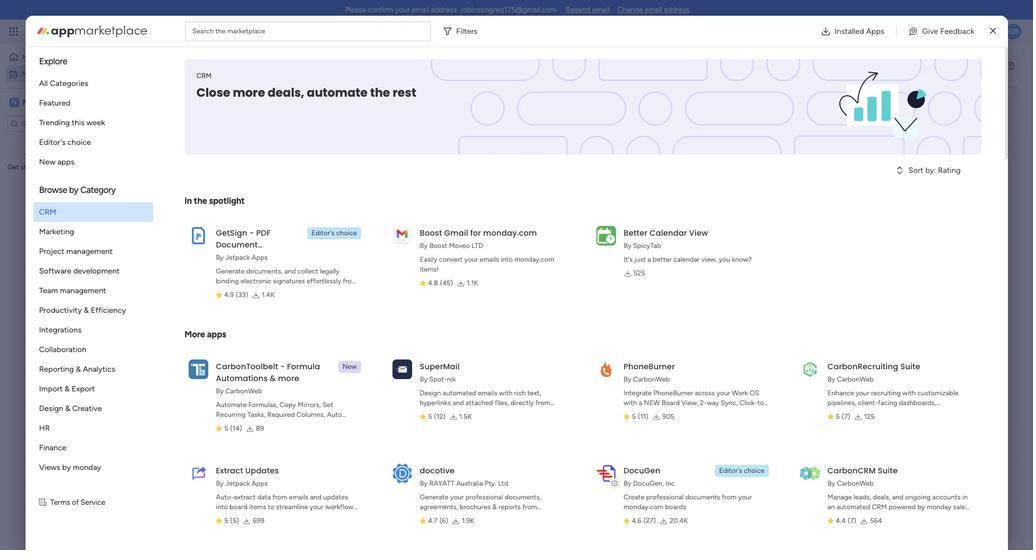 Task type: vqa. For each thing, say whether or not it's contained in the screenshot.


Task type: locate. For each thing, give the bounding box(es) containing it.
and up 1.5k
[[453, 399, 464, 407]]

3 email from the left
[[645, 5, 663, 14]]

new for new workspace
[[23, 98, 39, 107]]

app logo image for better calendar view
[[596, 226, 616, 246]]

your inside auto-extract data from emails and updates into board items to streamline your workflows. perfect for  ticketing, and crm.
[[310, 503, 324, 512]]

from inside generate your professional documents, agreements, brochures & reports from monday.com
[[523, 503, 537, 512]]

0 horizontal spatial is
[[73, 152, 78, 161]]

0 horizontal spatial the
[[194, 196, 207, 206]]

2 professional from the left
[[647, 494, 684, 502]]

by inside this workspace is empty. get started by adding boards, docs, forms or dashboards.
[[45, 163, 52, 172]]

more down formula
[[278, 373, 299, 384]]

1 jetpack from the top
[[226, 254, 250, 262]]

monday up home button
[[44, 26, 77, 37]]

None search field
[[145, 98, 237, 114]]

app logo image for boost gmail for monday.com
[[392, 226, 412, 246]]

5 for supermail
[[428, 413, 432, 421]]

1 horizontal spatial documents,
[[505, 494, 541, 502]]

terms of service link
[[50, 497, 105, 508]]

0 vertical spatial jetpack
[[226, 254, 250, 262]]

monday down accounts
[[927, 503, 952, 512]]

1 vertical spatial apps
[[207, 329, 226, 340]]

boards inside create professional documents from your monday.com boards
[[665, 503, 687, 512]]

australia
[[456, 480, 483, 488]]

525
[[634, 269, 646, 278]]

1 vertical spatial the
[[370, 85, 390, 101]]

from up marketing
[[51, 218, 66, 226]]

your inside the easily convert your emails into monday.com items!
[[465, 256, 478, 264]]

(7)
[[842, 413, 851, 421], [848, 517, 857, 525]]

0 vertical spatial you
[[719, 256, 731, 264]]

email right the resend at the top right of page
[[592, 5, 610, 14]]

4.9
[[224, 291, 234, 299]]

0 vertical spatial documents,
[[246, 267, 283, 276]]

monday.com inside generate your professional documents, agreements, brochures & reports from monday.com
[[420, 513, 460, 522]]

crm for crm
[[39, 207, 56, 217]]

monday.com up ltd
[[483, 228, 537, 239]]

electronic
[[241, 277, 272, 286]]

(12)
[[434, 413, 446, 421]]

new inside workspace selection element
[[23, 98, 39, 107]]

boost left gmail
[[420, 228, 442, 239]]

formulas,
[[248, 401, 278, 409]]

carbonweb inside phoneburner by carbonweb
[[634, 376, 670, 384]]

1 horizontal spatial deals,
[[873, 494, 891, 502]]

this up started
[[24, 152, 37, 161]]

5 left (5)
[[224, 517, 228, 525]]

into inside the easily convert your emails into monday.com items!
[[501, 256, 513, 264]]

0 horizontal spatial this
[[24, 152, 37, 161]]

creative
[[72, 404, 102, 413]]

0 horizontal spatial work
[[33, 70, 48, 78]]

1 horizontal spatial choice
[[336, 229, 357, 237]]

(33)
[[236, 291, 248, 299]]

5 left (11)
[[632, 413, 636, 421]]

2 horizontal spatial editor's choice
[[720, 467, 765, 475]]

an
[[828, 503, 835, 512]]

apps right installed
[[867, 26, 885, 36]]

crm. down streamline
[[294, 513, 311, 522]]

supermail
[[420, 361, 460, 373]]

sync,
[[721, 399, 738, 407]]

0 vertical spatial monday
[[44, 26, 77, 37]]

updates
[[323, 494, 348, 502]]

from right reports
[[523, 503, 537, 512]]

automate formulas, copy mirrors, set recurring tasks, required columns, auto assign, and more!
[[216, 401, 342, 429]]

by down ongoing
[[918, 503, 926, 512]]

address
[[664, 5, 690, 14]]

automated inside design automated emails with rich text, hyperlinks and attached files, directly from monday.com
[[443, 389, 477, 398]]

and left 'updates' on the left bottom of the page
[[310, 494, 322, 502]]

and down tasks,
[[240, 421, 251, 429]]

with up dial,
[[624, 399, 637, 407]]

see
[[172, 27, 184, 35]]

by up integrate
[[624, 376, 632, 384]]

a right just
[[648, 256, 651, 264]]

0 horizontal spatial boards
[[273, 287, 294, 295]]

dashboards,
[[899, 399, 937, 407]]

getsign - pdf document generation and esign collection
[[216, 228, 303, 274]]

1 horizontal spatial crm.
[[828, 513, 845, 522]]

email for resend email
[[592, 5, 610, 14]]

0 vertical spatial crm
[[196, 72, 211, 80]]

0 horizontal spatial professional
[[466, 494, 503, 502]]

you right view,
[[719, 256, 731, 264]]

formula
[[287, 361, 320, 373]]

0 horizontal spatial choice
[[67, 138, 91, 147]]

2 vertical spatial the
[[194, 196, 207, 206]]

email left 'address:'
[[412, 5, 429, 14]]

0 horizontal spatial apps
[[57, 157, 74, 167]]

generate inside generate your professional documents, agreements, brochures & reports from monday.com
[[420, 494, 449, 502]]

with inside integrate phoneburner across your work os with a new board view, 2-way sync, click-to- dial, and custom automations.
[[624, 399, 637, 407]]

work up close
[[174, 57, 213, 79]]

- inside getsign - pdf document generation and esign collection
[[250, 228, 254, 239]]

address:
[[431, 5, 459, 14]]

1 vertical spatial automated
[[837, 503, 871, 512]]

where
[[597, 267, 633, 283]]

email
[[412, 5, 429, 14], [592, 5, 610, 14], [645, 5, 663, 14]]

0 vertical spatial generate
[[216, 267, 245, 276]]

1 horizontal spatial items
[[293, 102, 310, 110]]

plans
[[185, 27, 202, 35]]

work for monday
[[79, 26, 97, 37]]

4.8 (45)
[[428, 279, 453, 288]]

and up powered
[[893, 494, 904, 502]]

you inside this is your home base, where you can see all your work in one place
[[636, 267, 658, 283]]

new right formula
[[343, 363, 357, 371]]

0 vertical spatial editor's choice
[[39, 138, 91, 147]]

suite inside carbonrecruiting suite by carbonweb
[[901, 361, 921, 373]]

app logo image for supermail
[[392, 360, 412, 379]]

apps inside button
[[867, 26, 885, 36]]

2 vertical spatial crm
[[872, 503, 887, 512]]

from down 'text,'
[[536, 399, 551, 407]]

2 vertical spatial emails
[[289, 494, 309, 502]]

1 email from the left
[[412, 5, 429, 14]]

app logo image for phoneburner
[[596, 360, 616, 379]]

& up formulas,
[[270, 373, 276, 384]]

editor's up documents
[[720, 467, 743, 475]]

email for change email address
[[645, 5, 663, 14]]

monday.com down agreements, at left bottom
[[420, 513, 460, 522]]

1 horizontal spatial this
[[456, 267, 480, 283]]

installed apps button
[[814, 21, 893, 41]]

by
[[420, 242, 428, 250], [624, 242, 632, 250], [216, 254, 224, 262], [420, 376, 428, 384], [624, 376, 632, 384], [828, 376, 836, 384], [216, 387, 224, 396], [216, 480, 224, 488], [420, 480, 428, 488], [624, 480, 632, 488], [828, 480, 836, 488]]

boost up easily
[[430, 242, 448, 250]]

board
[[230, 503, 248, 512]]

0 horizontal spatial in
[[585, 282, 595, 298]]

1 horizontal spatial design
[[420, 389, 441, 398]]

1 horizontal spatial suite
[[901, 361, 921, 373]]

crm up 'start'
[[39, 207, 56, 217]]

0 horizontal spatial items
[[249, 503, 266, 512]]

2 email from the left
[[592, 5, 610, 14]]

new workspace
[[23, 98, 81, 107]]

jetpack down extract
[[226, 480, 250, 488]]

management for team management
[[60, 286, 106, 295]]

from inside generate documents, and collect legally binding electronic signatures effortlessly from your monday.com boards
[[343, 277, 358, 286]]

(7) down pipelines, on the bottom right of page
[[842, 413, 851, 421]]

apps down updates
[[252, 480, 268, 488]]

greg robinson image
[[1006, 24, 1022, 39]]

welcome to my work feature image image
[[520, 187, 644, 247]]

1 vertical spatial design
[[39, 404, 63, 413]]

apps for new apps
[[57, 157, 74, 167]]

1 vertical spatial this
[[456, 267, 480, 283]]

0 vertical spatial work
[[174, 57, 213, 79]]

1 vertical spatial boards
[[665, 503, 687, 512]]

deals, inside crm close more deals, automate the rest
[[268, 85, 304, 101]]

with for supermail
[[499, 389, 513, 398]]

0 vertical spatial automated
[[443, 389, 477, 398]]

auto
[[327, 411, 342, 419]]

1 horizontal spatial in
[[963, 494, 968, 502]]

with
[[499, 389, 513, 398], [903, 389, 916, 398], [624, 399, 637, 407]]

sales
[[954, 503, 969, 512]]

into inside auto-extract data from emails and updates into board items to streamline your workflows. perfect for  ticketing, and crm.
[[216, 503, 228, 512]]

this inside this is your home base, where you can see all your work in one place
[[456, 267, 480, 283]]

by inside phoneburner by carbonweb
[[624, 376, 632, 384]]

professional
[[466, 494, 503, 502], [647, 494, 684, 502]]

monday.com down create
[[624, 503, 664, 512]]

you for can
[[636, 267, 658, 283]]

the right in at the left top of the page
[[194, 196, 207, 206]]

2 vertical spatial choice
[[744, 467, 765, 475]]

1 vertical spatial crm
[[39, 207, 56, 217]]

apps for more apps
[[207, 329, 226, 340]]

for right (5)
[[240, 513, 249, 522]]

deals,
[[268, 85, 304, 101], [873, 494, 891, 502]]

crm. down an
[[828, 513, 845, 522]]

is
[[73, 152, 78, 161], [483, 267, 492, 283]]

emails up streamline
[[289, 494, 309, 502]]

crm up close
[[196, 72, 211, 80]]

work for my
[[33, 70, 48, 78]]

0 horizontal spatial documents,
[[246, 267, 283, 276]]

and left esign
[[263, 251, 279, 262]]

monday inside manage leads, deals, and ongoing accounts in an automated crm powered by monday sales crm.
[[927, 503, 952, 512]]

1 horizontal spatial is
[[483, 267, 492, 283]]

from inside design automated emails with rich text, hyperlinks and attached files, directly from monday.com
[[536, 399, 551, 407]]

from inside start from scratch button
[[51, 218, 66, 226]]

Search in workspace field
[[21, 118, 82, 129]]

work up all
[[33, 70, 48, 78]]

ongoing
[[906, 494, 931, 502]]

invite members image
[[904, 27, 914, 36]]

your inside create professional documents from your monday.com boards
[[739, 494, 752, 502]]

0 vertical spatial deals,
[[268, 85, 304, 101]]

team management
[[39, 286, 106, 295]]

of
[[72, 498, 79, 507]]

1 horizontal spatial professional
[[647, 494, 684, 502]]

from up the to
[[273, 494, 287, 502]]

1 vertical spatial for
[[240, 513, 249, 522]]

close
[[196, 85, 230, 101]]

0 vertical spatial items
[[293, 102, 310, 110]]

5 down pipelines, on the bottom right of page
[[836, 413, 840, 421]]

0 vertical spatial phoneburner
[[624, 361, 675, 373]]

2 horizontal spatial choice
[[744, 467, 765, 475]]

0 vertical spatial editor's
[[39, 138, 66, 147]]

monday.com down electronic
[[231, 287, 271, 295]]

terms
[[50, 498, 70, 507]]

and inside generate documents, and collect legally binding electronic signatures effortlessly from your monday.com boards
[[285, 267, 296, 276]]

crm up the "564"
[[872, 503, 887, 512]]

in left the one
[[585, 282, 595, 298]]

editor's choice up legally
[[312, 229, 357, 237]]

apps marketplace image
[[37, 25, 147, 37]]

by up manage
[[828, 480, 836, 488]]

2 vertical spatial editor's
[[720, 467, 743, 475]]

app logo image for carbonrecruiting suite
[[800, 360, 820, 379]]

my down home
[[22, 70, 31, 78]]

better
[[624, 228, 648, 239]]

installed
[[835, 26, 865, 36]]

0 vertical spatial new
[[23, 98, 39, 107]]

generate up agreements, at left bottom
[[420, 494, 449, 502]]

from inside add from templates button
[[46, 196, 61, 204]]

attached
[[466, 399, 493, 407]]

0 vertical spatial this
[[24, 152, 37, 161]]

and down new
[[638, 409, 649, 417]]

boards down signatures
[[273, 287, 294, 295]]

dapulse x slim image
[[991, 25, 997, 37]]

phoneburner inside integrate phoneburner across your work os with a new board view, 2-way sync, click-to- dial, and custom automations.
[[654, 389, 694, 398]]

1 horizontal spatial my
[[147, 57, 170, 79]]

2 horizontal spatial the
[[370, 85, 390, 101]]

category
[[80, 185, 116, 196]]

4.9 (33)
[[224, 291, 248, 299]]

1 vertical spatial (7)
[[848, 517, 857, 525]]

1 vertical spatial work
[[732, 389, 748, 398]]

required
[[267, 411, 295, 419]]

give feedback button
[[901, 21, 983, 41]]

monday.com inside generate documents, and collect legally binding electronic signatures effortlessly from your monday.com boards
[[231, 287, 271, 295]]

0 vertical spatial (7)
[[842, 413, 851, 421]]

for up ltd
[[471, 228, 481, 239]]

ltd
[[472, 242, 483, 250]]

1 horizontal spatial editor's
[[312, 229, 335, 237]]

you down just
[[636, 267, 658, 283]]

choice for getsign - pdf document generation and esign collection
[[336, 229, 357, 237]]

work inside integrate phoneburner across your work os with a new board view, 2-way sync, click-to- dial, and custom automations.
[[732, 389, 748, 398]]

1 vertical spatial a
[[639, 399, 643, 407]]

carbonweb up integrate
[[634, 376, 670, 384]]

with up files,
[[499, 389, 513, 398]]

carbonweb down "carboncrm"
[[838, 480, 874, 488]]

1 horizontal spatial into
[[501, 256, 513, 264]]

ltd.
[[498, 480, 510, 488]]

by
[[45, 163, 52, 172], [69, 185, 78, 196], [62, 463, 71, 472], [918, 503, 926, 512]]

generate for generate documents, and collect legally binding electronic signatures effortlessly from your monday.com boards
[[216, 267, 245, 276]]

& left reports
[[493, 503, 497, 512]]

is left empty.
[[73, 152, 78, 161]]

(7) right 4.4
[[848, 517, 857, 525]]

a down integrate
[[639, 399, 643, 407]]

1 horizontal spatial editor's choice
[[312, 229, 357, 237]]

design for design automated emails with rich text, hyperlinks and attached files, directly from monday.com
[[420, 389, 441, 398]]

2 vertical spatial management
[[60, 286, 106, 295]]

this inside this workspace is empty. get started by adding boards, docs, forms or dashboards.
[[24, 152, 37, 161]]

views
[[39, 463, 60, 472]]

professional inside create professional documents from your monday.com boards
[[647, 494, 684, 502]]

new up or
[[39, 157, 56, 167]]

in inside manage leads, deals, and ongoing accounts in an automated crm powered by monday sales crm.
[[963, 494, 968, 502]]

0 vertical spatial apps
[[57, 157, 74, 167]]

change
[[618, 5, 643, 14]]

monday up service
[[73, 463, 101, 472]]

1 vertical spatial management
[[66, 247, 113, 256]]

2 vertical spatial editor's choice
[[720, 467, 765, 475]]

by left spot-
[[420, 376, 428, 384]]

way
[[707, 399, 720, 407]]

service
[[81, 498, 105, 507]]

your inside integrate phoneburner across your work os with a new board view, 2-way sync, click-to- dial, and custom automations.
[[717, 389, 731, 398]]

apps up electronic
[[252, 254, 268, 262]]

0 horizontal spatial email
[[412, 5, 429, 14]]

carbonweb inside carboncrm suite by carbonweb
[[838, 480, 874, 488]]

0 vertical spatial more
[[233, 85, 265, 101]]

1 vertical spatial deals,
[[873, 494, 891, 502]]

suite inside carboncrm suite by carbonweb
[[878, 465, 898, 477]]

design automated emails with rich text, hyperlinks and attached files, directly from monday.com
[[420, 389, 551, 417]]

0 horizontal spatial work
[[174, 57, 213, 79]]

view,
[[702, 256, 718, 264]]

2 jetpack from the top
[[226, 480, 250, 488]]

1 horizontal spatial apps
[[207, 329, 226, 340]]

my inside button
[[22, 70, 31, 78]]

apps right the "more"
[[207, 329, 226, 340]]

into up all
[[501, 256, 513, 264]]

carbontoolbelt - formula automations & more
[[216, 361, 320, 384]]

1 professional from the left
[[466, 494, 503, 502]]

the inside crm close more deals, automate the rest
[[370, 85, 390, 101]]

this is your home base, where you can see all your work in one place
[[456, 267, 708, 298]]

0 horizontal spatial crm
[[39, 207, 56, 217]]

1 horizontal spatial -
[[280, 361, 285, 373]]

by inside supermail by spot-nik
[[420, 376, 428, 384]]

by inside the boost gmail for monday.com by boost moveo ltd
[[420, 242, 428, 250]]

20.4k
[[670, 517, 688, 525]]

from inside create professional documents from your monday.com boards
[[722, 494, 737, 502]]

more up hide
[[233, 85, 265, 101]]

with inside design automated emails with rich text, hyperlinks and attached files, directly from monday.com
[[499, 389, 513, 398]]

2 vertical spatial apps
[[252, 480, 268, 488]]

carbonweb down carbonrecruiting
[[838, 376, 874, 384]]

confirm
[[368, 5, 394, 14]]

more.
[[871, 409, 888, 417]]

by up enhance
[[828, 376, 836, 384]]

0 vertical spatial apps
[[867, 26, 885, 36]]

apps up dashboards.
[[57, 157, 74, 167]]

by up create
[[624, 480, 632, 488]]

this workspace is empty. get started by adding boards, docs, forms or dashboards.
[[7, 152, 118, 182]]

1 horizontal spatial work
[[79, 26, 97, 37]]

items down the data
[[249, 503, 266, 512]]

0 horizontal spatial crm.
[[294, 513, 311, 522]]

professional up the brochures at the left
[[466, 494, 503, 502]]

email right change
[[645, 5, 663, 14]]

automated down nik
[[443, 389, 477, 398]]

0 horizontal spatial editor's choice
[[39, 138, 91, 147]]

in inside this is your home base, where you can see all your work in one place
[[585, 282, 595, 298]]

- left "pdf" at the left of the page
[[250, 228, 254, 239]]

suite up recruiting
[[901, 361, 921, 373]]

home button
[[6, 49, 106, 65]]

monday.com down hyperlinks
[[420, 409, 460, 417]]

more inside crm close more deals, automate the rest
[[233, 85, 265, 101]]

new for new apps
[[39, 157, 56, 167]]

is inside this is your home base, where you can see all your work in one place
[[483, 267, 492, 283]]

professional down the inc.
[[647, 494, 684, 502]]

you for know?
[[719, 256, 731, 264]]

- inside carbontoolbelt - formula automations & more
[[280, 361, 285, 373]]

1 vertical spatial phoneburner
[[654, 389, 694, 398]]

1 crm. from the left
[[294, 513, 311, 522]]

deals, right leads,
[[873, 494, 891, 502]]

& inside carbontoolbelt - formula automations & more
[[270, 373, 276, 384]]

documents, inside generate documents, and collect legally binding electronic signatures effortlessly from your monday.com boards
[[246, 267, 283, 276]]

terms of service
[[50, 498, 105, 507]]

start from scratch button
[[31, 214, 95, 230]]

this right (45)
[[456, 267, 480, 283]]

2 horizontal spatial work
[[554, 282, 582, 298]]

the right search
[[216, 27, 226, 35]]

generate inside generate documents, and collect legally binding electronic signatures effortlessly from your monday.com boards
[[216, 267, 245, 276]]

0 horizontal spatial for
[[240, 513, 249, 522]]

0 horizontal spatial into
[[216, 503, 228, 512]]

a inside integrate phoneburner across your work os with a new board view, 2-way sync, click-to- dial, and custom automations.
[[639, 399, 643, 407]]

editor's for getsign - pdf document generation and esign collection
[[312, 229, 335, 237]]

suite for carbonrecruiting suite
[[901, 361, 921, 373]]

into down auto-
[[216, 503, 228, 512]]

please confirm your email address: robinsongreg175@gmail.com
[[345, 5, 557, 14]]

signatures
[[273, 277, 305, 286]]

carboncrm
[[828, 465, 876, 477]]

(27)
[[644, 517, 656, 525]]

files,
[[495, 399, 509, 407]]

app logo image for extract updates
[[189, 464, 208, 484]]

5 for extract updates
[[224, 517, 228, 525]]

more!
[[253, 421, 271, 429]]

directly
[[511, 399, 534, 407]]

notifications image
[[861, 27, 871, 36]]

your right documents
[[739, 494, 752, 502]]

collect
[[298, 267, 318, 276]]

1 horizontal spatial automated
[[837, 503, 871, 512]]

by inside extract updates by jetpack apps
[[216, 480, 224, 488]]

crm
[[196, 72, 211, 80], [39, 207, 56, 217], [872, 503, 887, 512]]

resend
[[566, 5, 591, 14]]

1 horizontal spatial crm
[[196, 72, 211, 80]]

0 horizontal spatial generate
[[216, 267, 245, 276]]

hide
[[259, 102, 274, 110]]

1.5k
[[460, 413, 472, 421]]

1 vertical spatial editor's
[[312, 229, 335, 237]]

and down streamline
[[281, 513, 292, 522]]

your inside generate your professional documents, agreements, brochures & reports from monday.com
[[450, 494, 464, 502]]

2 vertical spatial new
[[343, 363, 357, 371]]

productivity
[[39, 306, 82, 315]]

1 horizontal spatial with
[[624, 399, 637, 407]]

monday.com inside the easily convert your emails into monday.com items!
[[515, 256, 555, 264]]

documents, up reports
[[505, 494, 541, 502]]

crm inside crm close more deals, automate the rest
[[196, 72, 211, 80]]

generate for generate your professional documents, agreements, brochures & reports from monday.com
[[420, 494, 449, 502]]

work left the one
[[554, 282, 582, 298]]

0 vertical spatial boards
[[273, 287, 294, 295]]

1 horizontal spatial generate
[[420, 494, 449, 502]]

select product image
[[9, 27, 19, 36]]

2 crm. from the left
[[828, 513, 845, 522]]

filters button
[[439, 21, 486, 41]]

crm.
[[294, 513, 311, 522], [828, 513, 845, 522]]

perfect
[[216, 513, 239, 522]]

app logo image for docotive
[[392, 464, 412, 484]]

0 vertical spatial -
[[250, 228, 254, 239]]

work inside button
[[33, 70, 48, 78]]

& down client-
[[865, 409, 869, 417]]

items inside auto-extract data from emails and updates into board items to streamline your workflows. perfect for  ticketing, and crm.
[[249, 503, 266, 512]]

1 vertical spatial items
[[249, 503, 266, 512]]

1 vertical spatial into
[[216, 503, 228, 512]]

design inside design automated emails with rich text, hyperlinks and attached files, directly from monday.com
[[420, 389, 441, 398]]

getsign
[[216, 228, 247, 239]]

app logo image
[[189, 226, 208, 246], [596, 226, 616, 246], [392, 226, 412, 246], [189, 360, 208, 379], [392, 360, 412, 379], [596, 360, 616, 379], [800, 360, 820, 379], [189, 464, 208, 484], [392, 464, 412, 484], [596, 464, 616, 484], [800, 464, 820, 484]]

better
[[653, 256, 672, 264]]

1 horizontal spatial the
[[216, 27, 226, 35]]

the for marketplace
[[216, 27, 226, 35]]

and up signatures
[[285, 267, 296, 276]]

by up auto-
[[216, 480, 224, 488]]

by inside manage leads, deals, and ongoing accounts in an automated crm powered by monday sales crm.
[[918, 503, 926, 512]]

is right the 1.1k
[[483, 267, 492, 283]]

with inside enhance your recruiting with customizable pipelines, client-facing dashboards, automation & more.
[[903, 389, 916, 398]]

1 vertical spatial in
[[963, 494, 968, 502]]

emails inside design automated emails with rich text, hyperlinks and attached files, directly from monday.com
[[478, 389, 498, 398]]



Task type: describe. For each thing, give the bounding box(es) containing it.
software development
[[39, 266, 120, 276]]

see plans
[[172, 27, 202, 35]]

can
[[661, 267, 684, 283]]

monday work management
[[44, 26, 153, 37]]

boards inside generate documents, and collect legally binding electronic signatures effortlessly from your monday.com boards
[[273, 287, 294, 295]]

pdf
[[256, 228, 271, 239]]

my for my work
[[22, 70, 31, 78]]

125
[[865, 413, 875, 421]]

dashboards.
[[58, 174, 95, 182]]

brochures
[[460, 503, 491, 512]]

inc.
[[666, 480, 677, 488]]

generate your professional documents, agreements, brochures & reports from monday.com
[[420, 494, 541, 522]]

crm for crm close more deals, automate the rest
[[196, 72, 211, 80]]

is inside this workspace is empty. get started by adding boards, docs, forms or dashboards.
[[73, 152, 78, 161]]

the for spotlight
[[194, 196, 207, 206]]

(45)
[[440, 279, 453, 288]]

jetpack inside extract updates by jetpack apps
[[226, 480, 250, 488]]

by inside carboncrm suite by carbonweb
[[828, 480, 836, 488]]

monday.com inside the boost gmail for monday.com by boost moveo ltd
[[483, 228, 537, 239]]

feedback
[[941, 26, 975, 36]]

editor's for docugen
[[720, 467, 743, 475]]

app logo image for carboncrm suite
[[800, 464, 820, 484]]

5 (5)
[[224, 517, 239, 525]]

professional inside generate your professional documents, agreements, brochures & reports from monday.com
[[466, 494, 503, 502]]

by inside better calendar view by spicytab
[[624, 242, 632, 250]]

please
[[345, 5, 366, 14]]

productivity & efficiency
[[39, 306, 126, 315]]

by jetpack apps
[[216, 254, 268, 262]]

and inside getsign - pdf document generation and esign collection
[[263, 251, 279, 262]]

rich
[[514, 389, 526, 398]]

import
[[39, 384, 63, 394]]

base,
[[562, 267, 594, 283]]

and inside automate formulas, copy mirrors, set recurring tasks, required columns, auto assign, and more!
[[240, 421, 251, 429]]

all categories
[[39, 79, 88, 88]]

by up templates
[[69, 185, 78, 196]]

extract
[[234, 494, 256, 502]]

enhance
[[828, 389, 855, 398]]

5 for carbonrecruiting suite
[[836, 413, 840, 421]]

carbonweb inside carbonrecruiting suite by carbonweb
[[838, 376, 874, 384]]

place
[[624, 282, 657, 298]]

with for carbonrecruiting
[[903, 389, 916, 398]]

ticketing,
[[251, 513, 279, 522]]

editor's choice for docugen
[[720, 467, 765, 475]]

search everything image
[[950, 27, 960, 36]]

more inside carbontoolbelt - formula automations & more
[[278, 373, 299, 384]]

esign
[[281, 251, 303, 262]]

5 left (14)
[[224, 425, 228, 433]]

work inside this is your home base, where you can see all your work in one place
[[554, 282, 582, 298]]

columns,
[[297, 411, 325, 419]]

terms of use image
[[39, 497, 46, 508]]

better calendar view by spicytab
[[624, 228, 709, 250]]

by up collection
[[216, 254, 224, 262]]

1 vertical spatial boost
[[430, 242, 448, 250]]

tasks,
[[247, 411, 266, 419]]

rayatt
[[430, 480, 455, 488]]

my for my work
[[147, 57, 170, 79]]

customizable
[[918, 389, 959, 398]]

reporting & analytics
[[39, 365, 115, 374]]

give
[[923, 26, 939, 36]]

all
[[39, 79, 48, 88]]

give feedback
[[923, 26, 975, 36]]

crm. inside manage leads, deals, and ongoing accounts in an automated crm powered by monday sales crm.
[[828, 513, 845, 522]]

workspace image
[[9, 97, 19, 108]]

- for getsign
[[250, 228, 254, 239]]

updates
[[245, 465, 279, 477]]

monday.com inside design automated emails with rich text, hyperlinks and attached files, directly from monday.com
[[420, 409, 460, 417]]

workflows.
[[325, 503, 358, 512]]

spicytab
[[634, 242, 662, 250]]

89
[[256, 425, 264, 433]]

from inside auto-extract data from emails and updates into board items to streamline your workflows. perfect for  ticketing, and crm.
[[273, 494, 287, 502]]

for inside the boost gmail for monday.com by boost moveo ltd
[[471, 228, 481, 239]]

change email address
[[618, 5, 690, 14]]

empty.
[[80, 152, 101, 161]]

explore
[[39, 56, 67, 67]]

Filter dashboard by text search field
[[145, 98, 237, 114]]

1 vertical spatial apps
[[252, 254, 268, 262]]

views by monday
[[39, 463, 101, 472]]

& inside generate your professional documents, agreements, brochures & reports from monday.com
[[493, 503, 497, 512]]

adding
[[54, 163, 75, 172]]

5 for phoneburner
[[632, 413, 636, 421]]

help image
[[972, 27, 982, 36]]

your left home
[[495, 267, 522, 283]]

1 vertical spatial monday
[[73, 463, 101, 472]]

by right views
[[62, 463, 71, 472]]

generate documents, and collect legally binding electronic signatures effortlessly from your monday.com boards
[[216, 267, 358, 295]]

0 vertical spatial boost
[[420, 228, 442, 239]]

& left efficiency
[[84, 306, 89, 315]]

n
[[12, 98, 17, 106]]

by inside carbonrecruiting suite by carbonweb
[[828, 376, 836, 384]]

integrate
[[624, 389, 652, 398]]

view,
[[682, 399, 699, 407]]

new apps
[[39, 157, 74, 167]]

your inside enhance your recruiting with customizable pipelines, client-facing dashboards, automation & more.
[[856, 389, 870, 398]]

my work button
[[6, 66, 106, 82]]

workspace
[[38, 152, 72, 161]]

hr
[[39, 424, 50, 433]]

this
[[72, 118, 85, 127]]

for inside auto-extract data from emails and updates into board items to streamline your workflows. perfect for  ticketing, and crm.
[[240, 513, 249, 522]]

choice for docugen
[[744, 467, 765, 475]]

emails inside auto-extract data from emails and updates into board items to streamline your workflows. perfect for  ticketing, and crm.
[[289, 494, 309, 502]]

your inside generate documents, and collect legally binding electronic signatures effortlessly from your monday.com boards
[[216, 287, 230, 295]]

carbonweb down the automations
[[226, 387, 262, 396]]

suite for carboncrm suite
[[878, 465, 898, 477]]

sort
[[909, 166, 924, 175]]

this for workspace
[[24, 152, 37, 161]]

and inside integrate phoneburner across your work os with a new board view, 2-way sync, click-to- dial, and custom automations.
[[638, 409, 649, 417]]

monday.com inside create professional documents from your monday.com boards
[[624, 503, 664, 512]]

apps image
[[926, 27, 936, 36]]

4.7
[[428, 517, 438, 525]]

4.6 (27)
[[632, 517, 656, 525]]

your right "confirm"
[[395, 5, 410, 14]]

import & export
[[39, 384, 95, 394]]

(7) for carboncrm
[[848, 517, 857, 525]]

enhance your recruiting with customizable pipelines, client-facing dashboards, automation & more.
[[828, 389, 959, 417]]

banner logo image
[[791, 59, 970, 155]]

0 vertical spatial management
[[99, 26, 153, 37]]

1.9k
[[462, 517, 475, 525]]

convert
[[439, 256, 463, 264]]

this for is
[[456, 267, 480, 283]]

(6)
[[440, 517, 448, 525]]

sort by: rating
[[909, 166, 961, 175]]

resend email link
[[566, 5, 610, 14]]

documents, inside generate your professional documents, agreements, brochures & reports from monday.com
[[505, 494, 541, 502]]

deals, inside manage leads, deals, and ongoing accounts in an automated crm powered by monday sales crm.
[[873, 494, 891, 502]]

and inside manage leads, deals, and ongoing accounts in an automated crm powered by monday sales crm.
[[893, 494, 904, 502]]

my work
[[147, 57, 213, 79]]

gmail
[[444, 228, 468, 239]]

all
[[507, 282, 521, 298]]

and inside design automated emails with rich text, hyperlinks and attached files, directly from monday.com
[[453, 399, 464, 407]]

crm inside manage leads, deals, and ongoing accounts in an automated crm powered by monday sales crm.
[[872, 503, 887, 512]]

0 horizontal spatial editor's
[[39, 138, 66, 147]]

easily
[[420, 256, 438, 264]]

& up "export"
[[76, 365, 81, 374]]

manage leads, deals, and ongoing accounts in an automated crm powered by monday sales crm.
[[828, 494, 969, 522]]

& left creative
[[65, 404, 70, 413]]

& left "export"
[[65, 384, 70, 394]]

management for project management
[[66, 247, 113, 256]]

automated inside manage leads, deals, and ongoing accounts in an automated crm powered by monday sales crm.
[[837, 503, 871, 512]]

crm. inside auto-extract data from emails and updates into board items to streamline your workflows. perfect for  ticketing, and crm.
[[294, 513, 311, 522]]

apps inside extract updates by jetpack apps
[[252, 480, 268, 488]]

editor's choice for getsign - pdf document generation and esign collection
[[312, 229, 357, 237]]

by inside docotive by rayatt australia pty. ltd.
[[420, 480, 428, 488]]

docotive
[[420, 465, 455, 477]]

inbox image
[[883, 27, 893, 36]]

or
[[50, 174, 56, 182]]

data
[[257, 494, 271, 502]]

- for carbontoolbelt
[[280, 361, 285, 373]]

extract updates by jetpack apps
[[216, 465, 279, 488]]

carbonrecruiting
[[828, 361, 899, 373]]

design for design & creative
[[39, 404, 63, 413]]

to
[[268, 503, 275, 512]]

get
[[7, 163, 19, 172]]

carbontoolbelt
[[216, 361, 278, 373]]

more
[[185, 329, 205, 340]]

carboncrm suite by carbonweb
[[828, 465, 898, 488]]

docs,
[[101, 163, 118, 172]]

workspace selection element
[[9, 97, 83, 108]]

new
[[644, 399, 660, 407]]

(7) for carbonrecruiting
[[842, 413, 851, 421]]

(14)
[[230, 425, 242, 433]]

emails inside the easily convert your emails into monday.com items!
[[480, 256, 499, 264]]

one
[[598, 282, 621, 298]]

custom
[[651, 409, 674, 417]]

moveo
[[449, 242, 470, 250]]

your right all
[[524, 282, 551, 298]]

0 vertical spatial a
[[648, 256, 651, 264]]

boards,
[[77, 163, 100, 172]]

accounts
[[933, 494, 961, 502]]

by up the "automate"
[[216, 387, 224, 396]]

4.4
[[836, 517, 846, 525]]

& inside enhance your recruiting with customizable pipelines, client-facing dashboards, automation & more.
[[865, 409, 869, 417]]

copy
[[280, 401, 296, 409]]



